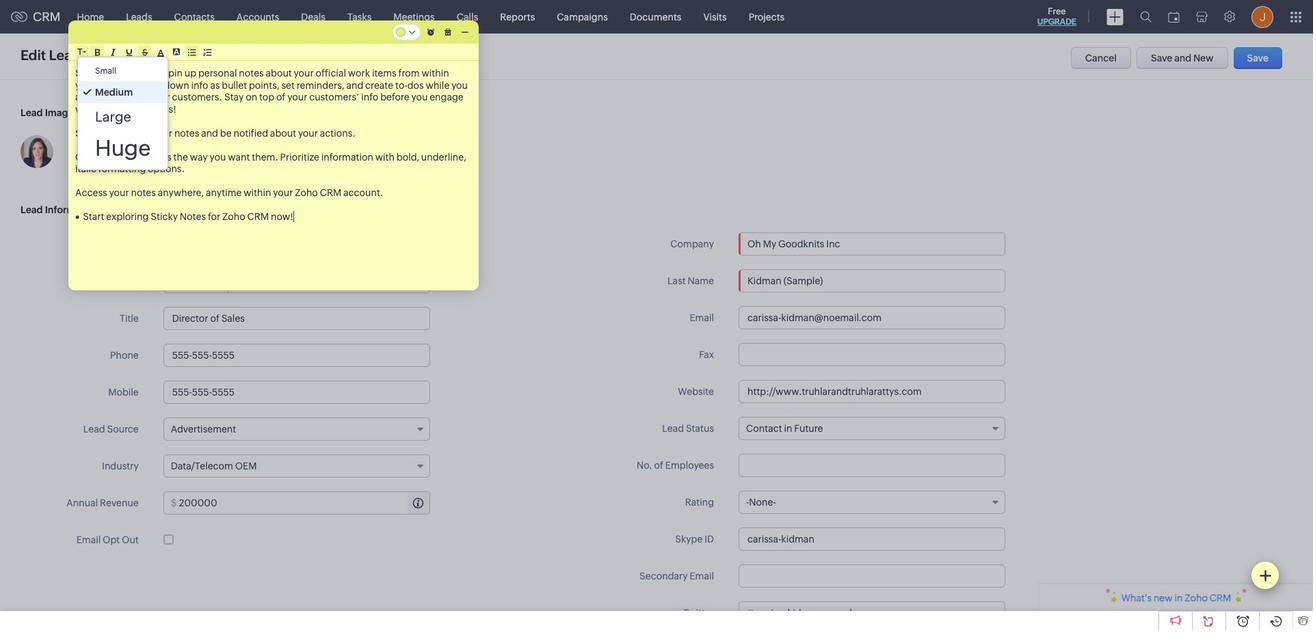 Task type: vqa. For each thing, say whether or not it's contained in the screenshot.
reports link
yes



Task type: locate. For each thing, give the bounding box(es) containing it.
email up the fax
[[690, 313, 714, 324]]

save for save and new
[[1151, 53, 1173, 64]]

zoho up the "a"
[[97, 80, 120, 91]]

crm.
[[122, 80, 147, 91]]

0 horizontal spatial notes
[[104, 68, 131, 79]]

sticky down edit lead edit page layout
[[75, 68, 102, 79]]

0 vertical spatial email
[[690, 313, 714, 324]]

lets
[[132, 68, 148, 79]]

start exploring sticky notes for zoho crm now!
[[83, 211, 293, 222]]

small option
[[78, 61, 168, 81]]

0 vertical spatial sticky
[[75, 68, 102, 79]]

out
[[122, 535, 139, 546]]

your up prioritize
[[298, 128, 318, 139]]

1 vertical spatial email
[[76, 535, 101, 546]]

0 horizontal spatial and
[[201, 128, 218, 139]]

medium option
[[78, 81, 168, 103]]

1 horizontal spatial with
[[129, 92, 148, 103]]

of down set
[[276, 92, 286, 103]]

calls
[[457, 11, 478, 22]]

1 horizontal spatial info
[[361, 92, 378, 103]]

None field
[[77, 47, 86, 57]]

0 vertical spatial crm
[[33, 10, 61, 24]]

0 horizontal spatial crm
[[33, 10, 61, 24]]

notes inside customize your notes the way you want them. prioritize information with bold, underline, italic formatting options.
[[147, 152, 172, 162]]

to-
[[395, 80, 408, 91]]

1 horizontal spatial name
[[688, 276, 714, 287]]

revenue
[[100, 498, 139, 509]]

0 vertical spatial within
[[422, 68, 449, 79]]

2 vertical spatial and
[[201, 128, 218, 139]]

personal
[[198, 68, 237, 79]]

contacts
[[174, 11, 215, 22]]

your up now!
[[273, 187, 293, 198]]

with
[[129, 92, 148, 103], [75, 104, 95, 115], [375, 152, 395, 162]]

1 horizontal spatial save
[[1247, 53, 1269, 64]]

italic
[[75, 163, 96, 174]]

0 horizontal spatial on
[[91, 92, 103, 103]]

notes inside sticky notes lets you pin up personal notes about your official work items from within your zoho crm. jot down info as bullet points, set reminders, and create to-dos while you are on a call with your customers. stay on top of your customers' info before you engage with them using notes!
[[104, 68, 131, 79]]

lead left source
[[83, 424, 105, 435]]

email for email
[[690, 313, 714, 324]]

1 vertical spatial crm
[[320, 187, 342, 198]]

name right last
[[688, 276, 714, 287]]

accounts
[[237, 11, 279, 22]]

your up set
[[294, 68, 314, 79]]

lead left the "information"
[[21, 205, 43, 215]]

and left be
[[201, 128, 218, 139]]

sticky inside sticky notes lets you pin up personal notes about your official work items from within your zoho crm. jot down info as bullet points, set reminders, and create to-dos while you are on a call with your customers. stay on top of your customers' info before you engage with them using notes!
[[75, 68, 102, 79]]

annual revenue
[[67, 498, 139, 509]]

official
[[316, 68, 346, 79]]

stay
[[224, 92, 244, 103]]

about inside sticky notes lets you pin up personal notes about your official work items from within your zoho crm. jot down info as bullet points, set reminders, and create to-dos while you are on a call with your customers. stay on top of your customers' info before you engage with them using notes!
[[266, 68, 292, 79]]

1 vertical spatial within
[[244, 187, 271, 198]]

crm left 'home'
[[33, 10, 61, 24]]

lead left image
[[21, 107, 43, 118]]

your up formatting
[[125, 152, 145, 162]]

0 horizontal spatial within
[[244, 187, 271, 198]]

lead left status
[[662, 423, 684, 434]]

1 horizontal spatial zoho
[[222, 211, 245, 222]]

reminders,
[[297, 80, 344, 91]]

2 vertical spatial crm
[[247, 211, 269, 222]]

calendar image
[[1168, 11, 1180, 22]]

tasks
[[347, 11, 372, 22]]

reminders
[[92, 128, 137, 139]]

with inside customize your notes the way you want them. prioritize information with bold, underline, italic formatting options.
[[375, 152, 395, 162]]

edit down crm link
[[21, 47, 46, 63]]

None text field
[[739, 270, 1006, 293], [163, 307, 430, 330], [739, 343, 1006, 367], [739, 380, 1006, 404], [739, 454, 1006, 477], [739, 565, 1006, 588], [739, 270, 1006, 293], [163, 307, 430, 330], [739, 343, 1006, 367], [739, 380, 1006, 404], [739, 454, 1006, 477], [739, 565, 1006, 588]]

0 vertical spatial zoho
[[97, 80, 120, 91]]

1 horizontal spatial notes
[[180, 211, 206, 222]]

status
[[686, 423, 714, 434]]

zoho down prioritize
[[295, 187, 318, 198]]

the
[[173, 152, 188, 162]]

bullet
[[222, 80, 247, 91]]

save button
[[1234, 47, 1283, 69]]

1 vertical spatial notes
[[180, 211, 206, 222]]

huge list box
[[78, 57, 168, 170]]

dos
[[408, 80, 424, 91]]

on left top on the left of page
[[246, 92, 257, 103]]

account.
[[343, 187, 383, 198]]

and inside sticky notes lets you pin up personal notes about your official work items from within your zoho crm. jot down info as bullet points, set reminders, and create to-dos while you are on a call with your customers. stay on top of your customers' info before you engage with them using notes!
[[346, 80, 363, 91]]

customize your notes the way you want them. prioritize information with bold, underline, italic formatting options.
[[75, 152, 468, 174]]

large option
[[78, 103, 168, 130]]

edit up small
[[88, 50, 105, 61]]

email opt out
[[76, 535, 139, 546]]

1 vertical spatial and
[[346, 80, 363, 91]]

0 horizontal spatial save
[[1151, 53, 1173, 64]]

sticky
[[75, 68, 102, 79], [151, 211, 178, 222]]

email up twitter
[[690, 571, 714, 582]]

0 vertical spatial about
[[266, 68, 292, 79]]

lead image
[[21, 107, 74, 118]]

phone
[[110, 350, 139, 361]]

save left new
[[1151, 53, 1173, 64]]

create
[[365, 80, 393, 91]]

notes down page at the top of the page
[[104, 68, 131, 79]]

within
[[422, 68, 449, 79], [244, 187, 271, 198]]

with left bold,
[[375, 152, 395, 162]]

annual
[[67, 498, 98, 509]]

lead source
[[83, 424, 139, 435]]

before
[[380, 92, 410, 103]]

info up 'customers.'
[[191, 80, 208, 91]]

save inside "button"
[[1151, 53, 1173, 64]]

within inside sticky notes lets you pin up personal notes about your official work items from within your zoho crm. jot down info as bullet points, set reminders, and create to-dos while you are on a call with your customers. stay on top of your customers' info before you engage with them using notes!
[[422, 68, 449, 79]]

your
[[294, 68, 314, 79], [75, 80, 95, 91], [150, 92, 170, 103], [288, 92, 307, 103], [153, 128, 172, 139], [298, 128, 318, 139], [125, 152, 145, 162], [109, 187, 129, 198], [273, 187, 293, 198]]

notes up points,
[[239, 68, 264, 79]]

with down are
[[75, 104, 95, 115]]

campaigns
[[557, 11, 608, 22]]

within down customize your notes the way you want them. prioritize information with bold, underline, italic formatting options. at the left top of page
[[244, 187, 271, 198]]

edit
[[21, 47, 46, 63], [88, 50, 105, 61]]

first name
[[91, 276, 139, 287]]

notes up options.
[[147, 152, 172, 162]]

0 horizontal spatial with
[[75, 104, 95, 115]]

way
[[190, 152, 208, 162]]

zoho
[[97, 80, 120, 91], [295, 187, 318, 198], [222, 211, 245, 222]]

2 horizontal spatial with
[[375, 152, 395, 162]]

huge
[[95, 135, 151, 161]]

0 vertical spatial notes
[[104, 68, 131, 79]]

skype id
[[675, 534, 714, 545]]

on left the "a"
[[91, 92, 103, 103]]

1 horizontal spatial on
[[139, 128, 151, 139]]

1 vertical spatial about
[[270, 128, 296, 139]]

1 vertical spatial sticky
[[151, 211, 178, 222]]

home
[[77, 11, 104, 22]]

2 horizontal spatial zoho
[[295, 187, 318, 198]]

sticky down anywhere,
[[151, 211, 178, 222]]

0 horizontal spatial sticky
[[75, 68, 102, 79]]

with down crm.
[[129, 92, 148, 103]]

1 vertical spatial zoho
[[295, 187, 318, 198]]

your down notes!
[[153, 128, 172, 139]]

of
[[276, 92, 286, 103], [654, 460, 664, 471]]

within up 'while'
[[422, 68, 449, 79]]

actions.
[[320, 128, 356, 139]]

crm
[[33, 10, 61, 24], [320, 187, 342, 198], [247, 211, 269, 222]]

1 horizontal spatial within
[[422, 68, 449, 79]]

and left new
[[1175, 53, 1192, 64]]

first
[[91, 276, 110, 287]]

about for notes
[[266, 68, 292, 79]]

save inside button
[[1247, 53, 1269, 64]]

zoho right for
[[222, 211, 245, 222]]

0 horizontal spatial zoho
[[97, 80, 120, 91]]

of right no.
[[654, 460, 664, 471]]

formatting
[[98, 163, 146, 174]]

0 vertical spatial and
[[1175, 53, 1192, 64]]

visits
[[704, 11, 727, 22]]

notes left for
[[180, 211, 206, 222]]

2 horizontal spatial and
[[1175, 53, 1192, 64]]

2 save from the left
[[1247, 53, 1269, 64]]

about up prioritize
[[270, 128, 296, 139]]

documents link
[[619, 0, 693, 33]]

industry
[[102, 461, 139, 472]]

call
[[112, 92, 127, 103]]

0 horizontal spatial name
[[112, 276, 139, 287]]

0 horizontal spatial info
[[191, 80, 208, 91]]

about up set
[[266, 68, 292, 79]]

profile image
[[1252, 6, 1274, 28]]

1 horizontal spatial of
[[654, 460, 664, 471]]

1 horizontal spatial and
[[346, 80, 363, 91]]

no.
[[637, 460, 652, 471]]

information
[[321, 152, 373, 162]]

jot
[[149, 80, 162, 91]]

0 vertical spatial with
[[129, 92, 148, 103]]

1 save from the left
[[1151, 53, 1173, 64]]

upgrade
[[1038, 17, 1077, 27]]

opt
[[103, 535, 120, 546]]

pin
[[168, 68, 183, 79]]

0 horizontal spatial of
[[276, 92, 286, 103]]

crm left now!
[[247, 211, 269, 222]]

notes
[[104, 68, 131, 79], [180, 211, 206, 222]]

crm left account.
[[320, 187, 342, 198]]

lead for lead status
[[662, 423, 684, 434]]

zoho inside sticky notes lets you pin up personal notes about your official work items from within your zoho crm. jot down info as bullet points, set reminders, and create to-dos while you are on a call with your customers. stay on top of your customers' info before you engage with them using notes!
[[97, 80, 120, 91]]

2 vertical spatial with
[[375, 152, 395, 162]]

customers.
[[172, 92, 222, 103]]

rating
[[685, 497, 714, 508]]

info down the create
[[361, 92, 378, 103]]

information
[[45, 205, 99, 215]]

notes!
[[148, 104, 176, 115]]

you right way
[[210, 152, 226, 162]]

1 horizontal spatial edit
[[88, 50, 105, 61]]

1 horizontal spatial crm
[[247, 211, 269, 222]]

on down "using"
[[139, 128, 151, 139]]

None text field
[[229, 271, 429, 293], [739, 306, 1006, 330], [163, 344, 430, 367], [163, 381, 430, 404], [179, 493, 429, 514], [739, 528, 1006, 551], [757, 603, 1005, 625], [229, 271, 429, 293], [739, 306, 1006, 330], [163, 344, 430, 367], [163, 381, 430, 404], [179, 493, 429, 514], [739, 528, 1006, 551], [757, 603, 1005, 625]]

deals
[[301, 11, 326, 22]]

2 horizontal spatial crm
[[320, 187, 342, 198]]

1 horizontal spatial sticky
[[151, 211, 178, 222]]

company
[[671, 239, 714, 250]]

notes
[[239, 68, 264, 79], [174, 128, 199, 139], [147, 152, 172, 162], [131, 187, 156, 198]]

down
[[164, 80, 189, 91]]

email left opt
[[76, 535, 101, 546]]

0 vertical spatial of
[[276, 92, 286, 103]]

lead for lead information
[[21, 205, 43, 215]]

save down profile icon
[[1247, 53, 1269, 64]]

lead up are
[[49, 47, 81, 63]]

and down work
[[346, 80, 363, 91]]

name right first
[[112, 276, 139, 287]]



Task type: describe. For each thing, give the bounding box(es) containing it.
your up are
[[75, 80, 95, 91]]

meetings
[[394, 11, 435, 22]]

access
[[75, 187, 107, 198]]

free
[[1048, 6, 1066, 16]]

them
[[97, 104, 120, 115]]

create new sticky note image
[[1259, 570, 1272, 582]]

edit inside edit lead edit page layout
[[88, 50, 105, 61]]

home link
[[66, 0, 115, 33]]

bold,
[[397, 152, 419, 162]]

image image
[[21, 135, 53, 168]]

reports
[[500, 11, 535, 22]]

layout
[[131, 50, 161, 61]]

1 vertical spatial info
[[361, 92, 378, 103]]

name for last name
[[688, 276, 714, 287]]

image
[[45, 107, 74, 118]]

contacts link
[[163, 0, 226, 33]]

your down set
[[288, 92, 307, 103]]

as
[[210, 80, 220, 91]]

projects
[[749, 11, 785, 22]]

start
[[83, 211, 104, 222]]

top
[[259, 92, 274, 103]]

last
[[668, 276, 686, 287]]

and inside "button"
[[1175, 53, 1192, 64]]

0 vertical spatial info
[[191, 80, 208, 91]]

0 horizontal spatial edit
[[21, 47, 46, 63]]

reminder image
[[427, 28, 435, 36]]

lead for lead image
[[21, 107, 43, 118]]

campaigns link
[[546, 0, 619, 33]]

notified
[[234, 128, 268, 139]]

2 vertical spatial email
[[690, 571, 714, 582]]

projects link
[[738, 0, 796, 33]]

medium
[[95, 87, 133, 98]]

1 vertical spatial with
[[75, 104, 95, 115]]

options.
[[148, 163, 185, 174]]

website
[[678, 386, 714, 397]]

2 horizontal spatial on
[[246, 92, 257, 103]]

leads link
[[115, 0, 163, 33]]

are
[[75, 92, 89, 103]]

last name
[[668, 276, 714, 287]]

tasks link
[[336, 0, 383, 33]]

search element
[[1132, 0, 1160, 34]]

new
[[1194, 53, 1214, 64]]

you up jot
[[150, 68, 166, 79]]

work
[[348, 68, 370, 79]]

no. of employees
[[637, 460, 714, 471]]

leads
[[126, 11, 152, 22]]

save for save
[[1247, 53, 1269, 64]]

for
[[208, 211, 220, 222]]

while
[[426, 80, 450, 91]]

reports link
[[489, 0, 546, 33]]

employees
[[665, 460, 714, 471]]

about for notified
[[270, 128, 296, 139]]

now!
[[271, 211, 293, 222]]

prioritize
[[280, 152, 319, 162]]

you inside customize your notes the way you want them. prioritize information with bold, underline, italic formatting options.
[[210, 152, 226, 162]]

points,
[[249, 80, 280, 91]]

huge option
[[78, 130, 168, 166]]

notes inside sticky notes lets you pin up personal notes about your official work items from within your zoho crm. jot down info as bullet points, set reminders, and create to-dos while you are on a call with your customers. stay on top of your customers' info before you engage with them using notes!
[[239, 68, 264, 79]]

lead for lead source
[[83, 424, 105, 435]]

small
[[95, 66, 116, 76]]

of inside sticky notes lets you pin up personal notes about your official work items from within your zoho crm. jot down info as bullet points, set reminders, and create to-dos while you are on a call with your customers. stay on top of your customers' info before you engage with them using notes!
[[276, 92, 286, 103]]

crm link
[[11, 10, 61, 24]]

fax
[[699, 350, 714, 360]]

edit page layout link
[[88, 50, 161, 61]]

create menu element
[[1099, 0, 1132, 33]]

profile element
[[1244, 0, 1282, 33]]

edit lead edit page layout
[[21, 47, 161, 63]]

2 vertical spatial zoho
[[222, 211, 245, 222]]

create menu image
[[1107, 9, 1124, 25]]

meetings link
[[383, 0, 446, 33]]

your down formatting
[[109, 187, 129, 198]]

a
[[105, 92, 110, 103]]

them.
[[252, 152, 278, 162]]

twitter
[[684, 608, 714, 619]]

exploring
[[106, 211, 149, 222]]

save and new
[[1151, 53, 1214, 64]]

set reminders on your notes and be notified about your actions.
[[75, 128, 356, 139]]

lead status
[[662, 423, 714, 434]]

calls link
[[446, 0, 489, 33]]

source
[[107, 424, 139, 435]]

you up engage
[[452, 80, 468, 91]]

notes up the
[[174, 128, 199, 139]]

set
[[75, 128, 90, 139]]

page
[[107, 50, 129, 61]]

search image
[[1140, 11, 1152, 23]]

cancel button
[[1071, 47, 1131, 69]]

documents
[[630, 11, 682, 22]]

free upgrade
[[1038, 6, 1077, 27]]

lead information
[[21, 205, 99, 215]]

1 vertical spatial of
[[654, 460, 664, 471]]

cancel
[[1085, 53, 1117, 64]]

secondary email
[[640, 571, 714, 582]]

visits link
[[693, 0, 738, 33]]

save and new button
[[1137, 47, 1228, 69]]

notes up exploring
[[131, 187, 156, 198]]

be
[[220, 128, 232, 139]]

your up notes!
[[150, 92, 170, 103]]

your inside customize your notes the way you want them. prioritize information with bold, underline, italic formatting options.
[[125, 152, 145, 162]]

id
[[705, 534, 714, 545]]

underline,
[[421, 152, 466, 162]]

email for email opt out
[[76, 535, 101, 546]]

want
[[228, 152, 250, 162]]

accounts link
[[226, 0, 290, 33]]

sticky notes lets you pin up personal notes about your official work items from within your zoho crm. jot down info as bullet points, set reminders, and create to-dos while you are on a call with your customers. stay on top of your customers' info before you engage with them using notes!
[[75, 68, 470, 115]]

delete image
[[445, 28, 452, 36]]

name for first name
[[112, 276, 139, 287]]

large
[[95, 109, 131, 124]]

from
[[398, 68, 420, 79]]

engage
[[430, 92, 464, 103]]

you down dos
[[411, 92, 428, 103]]



